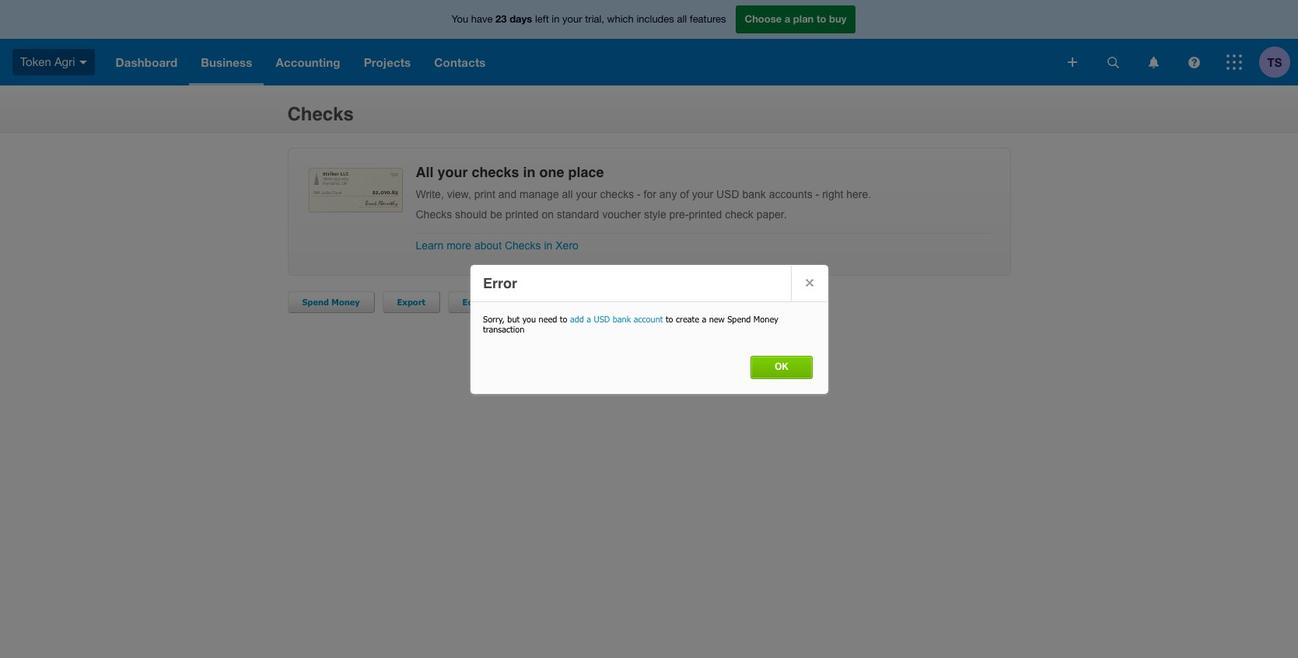 Task type: locate. For each thing, give the bounding box(es) containing it.
manage
[[520, 188, 559, 201]]

all left features
[[677, 13, 687, 25]]

printed down of
[[689, 209, 722, 221]]

1 horizontal spatial bank
[[743, 188, 766, 201]]

2 horizontal spatial svg image
[[1188, 56, 1200, 68]]

to inside to create a new spend money transaction
[[666, 314, 673, 324]]

-
[[637, 188, 641, 201], [816, 188, 819, 201]]

0 vertical spatial usd
[[717, 188, 740, 201]]

your
[[563, 13, 582, 25], [438, 164, 468, 180], [576, 188, 597, 201], [692, 188, 714, 201]]

1 vertical spatial checks
[[416, 209, 452, 221]]

to inside ts banner
[[817, 13, 827, 25]]

0 horizontal spatial checks
[[287, 103, 354, 125]]

export
[[397, 297, 426, 307]]

in left one
[[523, 164, 536, 180]]

1 horizontal spatial -
[[816, 188, 819, 201]]

checks
[[472, 164, 519, 180], [600, 188, 634, 201]]

all up the standard
[[562, 188, 573, 201]]

checks
[[287, 103, 354, 125], [416, 209, 452, 221], [505, 240, 541, 252]]

print
[[474, 188, 496, 201]]

1 horizontal spatial a
[[702, 314, 707, 324]]

0 vertical spatial checks
[[287, 103, 354, 125]]

have
[[471, 13, 493, 25]]

your inside you have 23 days left in your trial, which includes all features
[[563, 13, 582, 25]]

learn
[[416, 240, 444, 252]]

a left 'plan' on the right top of page
[[785, 13, 791, 25]]

1 vertical spatial spend
[[728, 314, 751, 324]]

1 vertical spatial usd
[[594, 314, 610, 324]]

in left the xero
[[544, 240, 553, 252]]

bank
[[743, 188, 766, 201], [613, 314, 631, 324]]

2 printed from the left
[[689, 209, 722, 221]]

0 vertical spatial spend
[[302, 297, 329, 307]]

money
[[332, 297, 360, 307], [754, 314, 779, 324]]

here.
[[847, 188, 872, 201]]

money right 'new'
[[754, 314, 779, 324]]

buy
[[829, 13, 847, 25]]

edit check styles link
[[448, 292, 551, 314]]

2 vertical spatial in
[[544, 240, 553, 252]]

a right add
[[587, 314, 591, 324]]

0 horizontal spatial svg image
[[1068, 58, 1078, 67]]

in inside you have 23 days left in your trial, which includes all features
[[552, 13, 560, 25]]

which
[[607, 13, 634, 25]]

one
[[540, 164, 564, 180]]

- left the for
[[637, 188, 641, 201]]

to left buy on the top right of page
[[817, 13, 827, 25]]

right
[[822, 188, 844, 201]]

0 horizontal spatial printed
[[505, 209, 539, 221]]

more
[[447, 240, 472, 252]]

money left the export link
[[332, 297, 360, 307]]

0 vertical spatial bank
[[743, 188, 766, 201]]

checks up print in the top of the page
[[472, 164, 519, 180]]

1 vertical spatial all
[[562, 188, 573, 201]]

svg image
[[1107, 56, 1119, 68], [1188, 56, 1200, 68], [79, 60, 87, 64]]

a
[[785, 13, 791, 25], [587, 314, 591, 324], [702, 314, 707, 324]]

0 horizontal spatial checks
[[472, 164, 519, 180]]

2 horizontal spatial a
[[785, 13, 791, 25]]

includes
[[637, 13, 674, 25]]

usd
[[717, 188, 740, 201], [594, 314, 610, 324]]

bank up check
[[743, 188, 766, 201]]

styles
[[510, 297, 536, 307]]

1 horizontal spatial money
[[754, 314, 779, 324]]

0 vertical spatial in
[[552, 13, 560, 25]]

sorry,
[[483, 314, 505, 324]]

in
[[552, 13, 560, 25], [523, 164, 536, 180], [544, 240, 553, 252]]

ts
[[1268, 55, 1282, 69]]

paper.
[[757, 209, 787, 221]]

1 horizontal spatial usd
[[717, 188, 740, 201]]

learn more about checks in xero link
[[416, 240, 579, 252]]

1 printed from the left
[[505, 209, 539, 221]]

your right of
[[692, 188, 714, 201]]

error
[[483, 275, 517, 292]]

1 horizontal spatial to
[[666, 314, 673, 324]]

0 vertical spatial money
[[332, 297, 360, 307]]

1 vertical spatial checks
[[600, 188, 634, 201]]

transaction
[[483, 324, 525, 335]]

bank left account
[[613, 314, 631, 324]]

usd right add
[[594, 314, 610, 324]]

0 horizontal spatial bank
[[613, 314, 631, 324]]

token agri
[[20, 55, 75, 68]]

in right left at the left of the page
[[552, 13, 560, 25]]

2 horizontal spatial checks
[[505, 240, 541, 252]]

learn more about checks in xero
[[416, 240, 579, 252]]

a left 'new'
[[702, 314, 707, 324]]

checks up voucher
[[600, 188, 634, 201]]

1 vertical spatial money
[[754, 314, 779, 324]]

1 horizontal spatial svg image
[[1107, 56, 1119, 68]]

0 horizontal spatial spend
[[302, 297, 329, 307]]

you
[[452, 13, 469, 25]]

all
[[677, 13, 687, 25], [562, 188, 573, 201]]

plan
[[793, 13, 814, 25]]

standard
[[557, 209, 599, 221]]

a inside to create a new spend money transaction
[[702, 314, 707, 324]]

0 horizontal spatial all
[[562, 188, 573, 201]]

to left create
[[666, 314, 673, 324]]

svg image
[[1227, 54, 1242, 70], [1149, 56, 1159, 68], [1068, 58, 1078, 67]]

need
[[539, 314, 557, 324]]

your left trial,
[[563, 13, 582, 25]]

1 - from the left
[[637, 188, 641, 201]]

usd up check
[[717, 188, 740, 201]]

0 horizontal spatial -
[[637, 188, 641, 201]]

0 vertical spatial all
[[677, 13, 687, 25]]

- left right
[[816, 188, 819, 201]]

spend money
[[302, 297, 360, 307]]

1 horizontal spatial all
[[677, 13, 687, 25]]

1 horizontal spatial checks
[[416, 209, 452, 221]]

1 horizontal spatial spend
[[728, 314, 751, 324]]

ok button
[[775, 362, 804, 373]]

printed down and
[[505, 209, 539, 221]]

spend
[[302, 297, 329, 307], [728, 314, 751, 324]]

2 horizontal spatial to
[[817, 13, 827, 25]]

0 horizontal spatial svg image
[[79, 60, 87, 64]]

style
[[644, 209, 667, 221]]

to
[[817, 13, 827, 25], [560, 314, 568, 324], [666, 314, 673, 324]]

1 vertical spatial in
[[523, 164, 536, 180]]

printed
[[505, 209, 539, 221], [689, 209, 722, 221]]

to left add
[[560, 314, 568, 324]]

add a usd bank account link
[[570, 314, 663, 324]]

1 horizontal spatial printed
[[689, 209, 722, 221]]



Task type: vqa. For each thing, say whether or not it's contained in the screenshot.
demo company (us)
no



Task type: describe. For each thing, give the bounding box(es) containing it.
0 horizontal spatial a
[[587, 314, 591, 324]]

23
[[496, 13, 507, 25]]

voucher
[[602, 209, 641, 221]]

your up view, at the top left
[[438, 164, 468, 180]]

to create a new spend money transaction
[[483, 314, 779, 335]]

add
[[570, 314, 584, 324]]

1 vertical spatial bank
[[613, 314, 631, 324]]

svg image inside token agri popup button
[[79, 60, 87, 64]]

days
[[510, 13, 532, 25]]

you have 23 days left in your trial, which includes all features
[[452, 13, 726, 25]]

your up the standard
[[576, 188, 597, 201]]

ok
[[775, 362, 789, 373]]

all inside you have 23 days left in your trial, which includes all features
[[677, 13, 687, 25]]

you
[[523, 314, 536, 324]]

edit
[[463, 297, 479, 307]]

sorry, but you need to add a usd bank account
[[483, 314, 663, 324]]

check
[[482, 297, 508, 307]]

0 horizontal spatial to
[[560, 314, 568, 324]]

2 horizontal spatial svg image
[[1227, 54, 1242, 70]]

place
[[568, 164, 604, 180]]

token agri button
[[0, 39, 104, 86]]

0 horizontal spatial usd
[[594, 314, 610, 324]]

xero
[[556, 240, 579, 252]]

create
[[676, 314, 699, 324]]

view,
[[447, 188, 471, 201]]

choose
[[745, 13, 782, 25]]

bank inside all your checks in one place write, view, print and manage all your checks - for any of your usd bank accounts - right here. checks should be printed on standard voucher style pre-printed check paper.
[[743, 188, 766, 201]]

money inside to create a new spend money transaction
[[754, 314, 779, 324]]

all inside all your checks in one place write, view, print and manage all your checks - for any of your usd bank accounts - right here. checks should be printed on standard voucher style pre-printed check paper.
[[562, 188, 573, 201]]

checks inside all your checks in one place write, view, print and manage all your checks - for any of your usd bank accounts - right here. checks should be printed on standard voucher style pre-printed check paper.
[[416, 209, 452, 221]]

but
[[508, 314, 520, 324]]

0 vertical spatial checks
[[472, 164, 519, 180]]

a inside ts banner
[[785, 13, 791, 25]]

for
[[644, 188, 657, 201]]

export link
[[382, 292, 440, 314]]

trial,
[[585, 13, 605, 25]]

1 horizontal spatial svg image
[[1149, 56, 1159, 68]]

check
[[725, 209, 754, 221]]

2 vertical spatial checks
[[505, 240, 541, 252]]

of
[[680, 188, 689, 201]]

left
[[535, 13, 549, 25]]

should
[[455, 209, 487, 221]]

0 horizontal spatial money
[[332, 297, 360, 307]]

any
[[660, 188, 677, 201]]

2 - from the left
[[816, 188, 819, 201]]

spend money link
[[287, 292, 375, 314]]

pre-
[[670, 209, 689, 221]]

token
[[20, 55, 51, 68]]

in inside all your checks in one place write, view, print and manage all your checks - for any of your usd bank accounts - right here. checks should be printed on standard voucher style pre-printed check paper.
[[523, 164, 536, 180]]

edit check styles
[[463, 297, 536, 307]]

and
[[499, 188, 517, 201]]

1 horizontal spatial checks
[[600, 188, 634, 201]]

accounts
[[769, 188, 813, 201]]

new
[[709, 314, 725, 324]]

on
[[542, 209, 554, 221]]

features
[[690, 13, 726, 25]]

spend inside to create a new spend money transaction
[[728, 314, 751, 324]]

agri
[[54, 55, 75, 68]]

usd inside all your checks in one place write, view, print and manage all your checks - for any of your usd bank accounts - right here. checks should be printed on standard voucher style pre-printed check paper.
[[717, 188, 740, 201]]

all
[[416, 164, 434, 180]]

choose a plan to buy
[[745, 13, 847, 25]]

ts button
[[1260, 39, 1298, 86]]

all your checks in one place write, view, print and manage all your checks - for any of your usd bank accounts - right here. checks should be printed on standard voucher style pre-printed check paper.
[[416, 164, 872, 221]]

account
[[634, 314, 663, 324]]

be
[[490, 209, 502, 221]]

write,
[[416, 188, 444, 201]]

about
[[475, 240, 502, 252]]

ts banner
[[0, 0, 1298, 86]]



